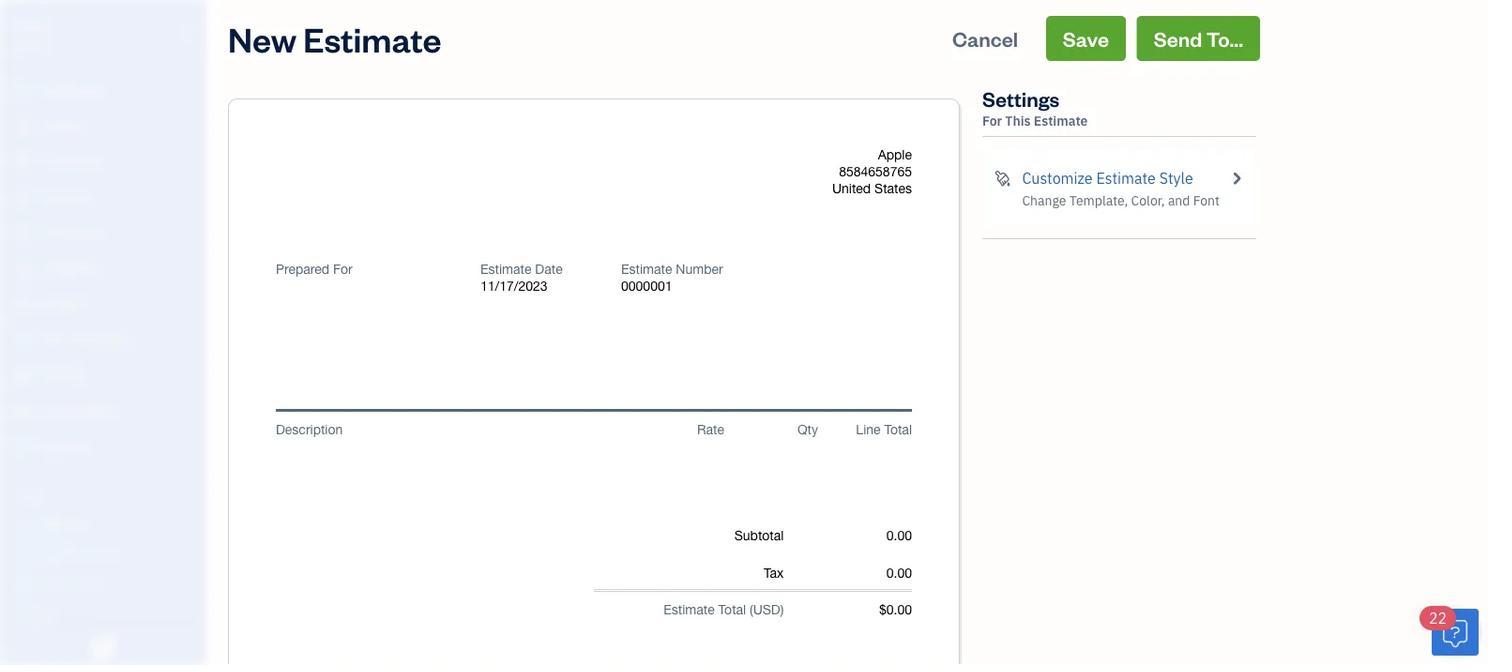 Task type: locate. For each thing, give the bounding box(es) containing it.
$0.00
[[880, 602, 912, 618]]

1 horizontal spatial total
[[885, 422, 912, 437]]

apps image
[[14, 486, 201, 501]]

for right prepared
[[333, 261, 353, 277]]

22 button
[[1420, 606, 1480, 656]]

estimate
[[304, 16, 442, 61], [1034, 112, 1088, 130], [1097, 169, 1156, 188], [481, 261, 532, 277], [621, 261, 673, 277], [664, 602, 715, 618]]

estimate number
[[621, 261, 723, 277]]

)
[[781, 602, 784, 618]]

date
[[535, 261, 563, 277]]

apple up owner
[[15, 16, 55, 36]]

subtotal
[[735, 528, 784, 544]]

8584658765
[[839, 164, 912, 179]]

invoice image
[[12, 189, 35, 207]]

0 horizontal spatial total
[[719, 602, 746, 618]]

tax
[[764, 566, 784, 581]]

money image
[[12, 367, 35, 386]]

customize
[[1023, 169, 1093, 188]]

send
[[1154, 25, 1203, 52]]

bank connections image
[[14, 576, 201, 591]]

total for estimate
[[719, 602, 746, 618]]

0.00
[[887, 528, 912, 544], [887, 566, 912, 581]]

template,
[[1070, 192, 1129, 209]]

22
[[1430, 609, 1448, 629]]

for for settings
[[983, 112, 1003, 130]]

save
[[1063, 25, 1110, 52]]

total right line
[[885, 422, 912, 437]]

1 horizontal spatial for
[[983, 112, 1003, 130]]

prepared
[[276, 261, 330, 277]]

qty
[[798, 422, 819, 437]]

total left "("
[[719, 602, 746, 618]]

apple inside main element
[[15, 16, 55, 36]]

paintbrush image
[[994, 167, 1011, 190]]

settings for this estimate
[[983, 85, 1088, 130]]

chart image
[[12, 403, 35, 422]]

total
[[885, 422, 912, 437], [719, 602, 746, 618]]

project image
[[12, 296, 35, 314]]

color,
[[1132, 192, 1166, 209]]

apple up 8584658765
[[878, 147, 912, 162]]

chevronright image
[[1228, 167, 1246, 190]]

Client text field
[[278, 287, 460, 319]]

estimate image
[[12, 153, 35, 172]]

0 horizontal spatial for
[[333, 261, 353, 277]]

0 horizontal spatial apple
[[15, 16, 55, 36]]

send to...
[[1154, 25, 1244, 52]]

apple
[[15, 16, 55, 36], [878, 147, 912, 162]]

number
[[676, 261, 723, 277]]

Enter an Estimate # text field
[[621, 278, 673, 294]]

1 vertical spatial apple
[[878, 147, 912, 162]]

apple inside the apple 8584658765 united states
[[878, 147, 912, 162]]

save button
[[1047, 16, 1126, 61]]

0 vertical spatial apple
[[15, 16, 55, 36]]

style
[[1160, 169, 1194, 188]]

for left this
[[983, 112, 1003, 130]]

for inside the settings for this estimate
[[983, 112, 1003, 130]]

and
[[1169, 192, 1191, 209]]

client image
[[12, 117, 35, 136]]

1 vertical spatial total
[[719, 602, 746, 618]]

1 horizontal spatial apple
[[878, 147, 912, 162]]

1 vertical spatial for
[[333, 261, 353, 277]]

1 vertical spatial 0.00
[[887, 566, 912, 581]]

estimate date
[[481, 261, 563, 277]]

cancel
[[953, 25, 1019, 52]]

to...
[[1207, 25, 1244, 52]]

for
[[983, 112, 1003, 130], [333, 261, 353, 277]]

0 vertical spatial for
[[983, 112, 1003, 130]]

new estimate
[[228, 16, 442, 61]]

estimate total ( usd )
[[664, 602, 784, 618]]

0 vertical spatial total
[[885, 422, 912, 437]]

resource center badge image
[[1433, 609, 1480, 656]]

change template, color, and font
[[1023, 192, 1220, 209]]

new
[[228, 16, 297, 61]]

0 vertical spatial 0.00
[[887, 528, 912, 544]]

owner
[[15, 38, 50, 53]]



Task type: describe. For each thing, give the bounding box(es) containing it.
settings
[[983, 85, 1060, 112]]

send to... button
[[1138, 16, 1261, 61]]

total for line
[[885, 422, 912, 437]]

settings image
[[14, 606, 201, 621]]

for for prepared
[[333, 261, 353, 277]]

freshbooks image
[[88, 636, 118, 658]]

this
[[1006, 112, 1031, 130]]

cancel button
[[936, 16, 1036, 61]]

report image
[[12, 438, 35, 457]]

apple 8584658765 united states
[[833, 147, 912, 196]]

1 0.00 from the top
[[887, 528, 912, 544]]

dashboard image
[[12, 82, 35, 100]]

change
[[1023, 192, 1067, 209]]

united
[[833, 181, 871, 196]]

team members image
[[14, 516, 201, 531]]

(
[[750, 602, 754, 618]]

apple owner
[[15, 16, 55, 53]]

items and services image
[[14, 546, 201, 561]]

font
[[1194, 192, 1220, 209]]

apple for apple 8584658765 united states
[[878, 147, 912, 162]]

estimate inside the settings for this estimate
[[1034, 112, 1088, 130]]

payment image
[[12, 224, 35, 243]]

customize estimate style
[[1023, 169, 1194, 188]]

timer image
[[12, 331, 35, 350]]

prepared for
[[276, 261, 353, 277]]

description
[[276, 422, 343, 437]]

states
[[875, 181, 912, 196]]

rate
[[697, 422, 725, 437]]

Estimate date in MM/DD/YYYY format text field
[[481, 278, 593, 294]]

usd
[[754, 602, 781, 618]]

apple for apple owner
[[15, 16, 55, 36]]

expense image
[[12, 260, 35, 279]]

2 0.00 from the top
[[887, 566, 912, 581]]

main element
[[0, 0, 253, 666]]

line total
[[857, 422, 912, 437]]

line
[[857, 422, 881, 437]]



Task type: vqa. For each thing, say whether or not it's contained in the screenshot.
are
no



